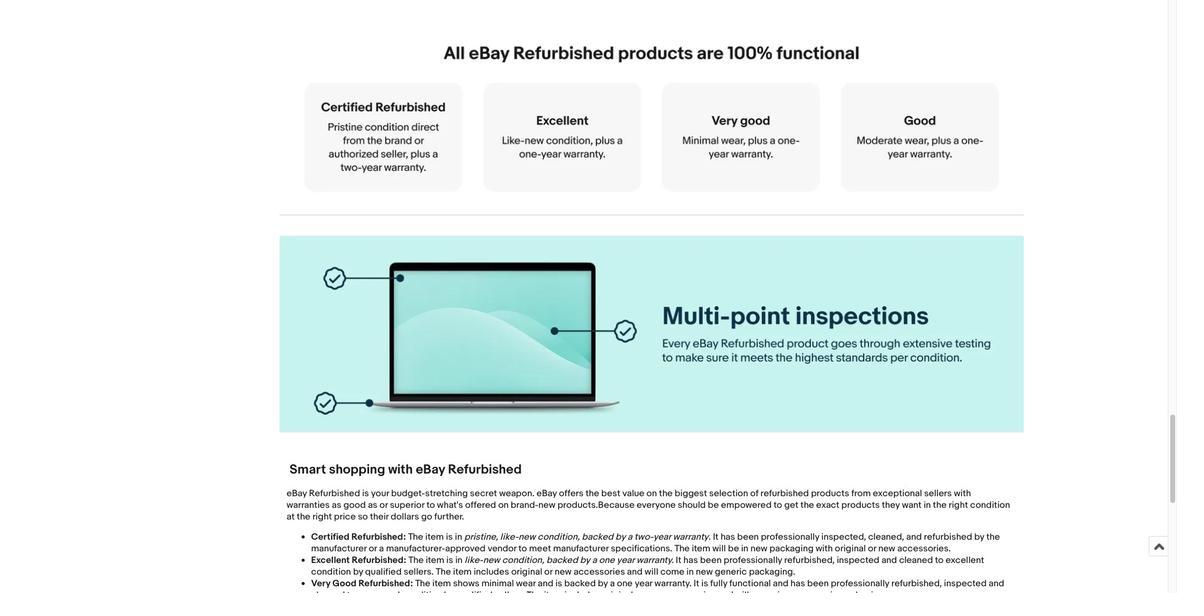 Task type: locate. For each thing, give the bounding box(es) containing it.
cleaned down cleaned,
[[900, 555, 934, 567]]

1 horizontal spatial has
[[721, 532, 736, 544]]

1 horizontal spatial refurbished
[[924, 532, 973, 544]]

1 vertical spatial condition,
[[502, 555, 545, 567]]

cleaned
[[900, 555, 934, 567], [311, 590, 345, 594]]

should
[[678, 500, 706, 512]]

0 horizontal spatial has
[[684, 555, 698, 567]]

0 horizontal spatial come
[[661, 567, 685, 579]]

1 vertical spatial will
[[645, 567, 659, 579]]

1 vertical spatial generic
[[806, 590, 838, 594]]

item up fully on the bottom right
[[692, 544, 711, 555]]

ebay
[[416, 462, 445, 478], [287, 488, 307, 500], [537, 488, 557, 500]]

0 horizontal spatial it
[[676, 555, 682, 567]]

shows
[[453, 579, 480, 590]]

2 vertical spatial backed
[[565, 579, 596, 590]]

value
[[623, 488, 645, 500]]

1 vertical spatial condition
[[311, 567, 351, 579]]

1 vertical spatial been
[[700, 555, 722, 567]]

refurbished inside the ebay refurbished is your budget-stretching secret weapon. ebay offers the best value on the biggest selection of refurbished products from exceptional sellers with warranties as good as or superior to what's offered on brand-new products.because everyone should be empowered to get the exact products they want in the right condition at the right price so their dollars go further.
[[761, 488, 809, 500]]

1 horizontal spatial year
[[635, 579, 653, 590]]

None text field
[[279, 19, 1024, 215], [279, 236, 1024, 432], [279, 19, 1024, 215], [279, 236, 1024, 432]]

2 horizontal spatial ebay
[[537, 488, 557, 500]]

year left warranty
[[654, 532, 671, 544]]

it right .
[[713, 532, 719, 544]]

0 vertical spatial has
[[721, 532, 736, 544]]

0 vertical spatial refurbished
[[761, 488, 809, 500]]

is
[[362, 488, 369, 500], [446, 532, 453, 544], [447, 555, 454, 567], [556, 579, 563, 590], [702, 579, 709, 590]]

professionally inside it has been professionally refurbished, inspected and cleaned to excellent condition by qualified sellers. the item includes original or new accessories and will come in new generic packaging.
[[724, 555, 783, 567]]

professionally inside the item shows minimal wear and is backed by a one year warranty. it is fully functional and has been professionally refurbished, inspected and cleaned to very good condition by qualified sellers. the item includes original or new accessories and will come in new generic packaging.
[[831, 579, 890, 590]]

has inside the item shows minimal wear and is backed by a one year warranty. it is fully functional and has been professionally refurbished, inspected and cleaned to very good condition by qualified sellers. the item includes original or new accessories and will come in new generic packaging.
[[791, 579, 806, 590]]

on right value
[[647, 488, 657, 500]]

right up certified
[[313, 512, 332, 523]]

1 vertical spatial packaging.
[[840, 590, 887, 594]]

0 vertical spatial includes
[[474, 567, 509, 579]]

2 vertical spatial original
[[602, 590, 633, 594]]

to inside the item shows minimal wear and is backed by a one year warranty. it is fully functional and has been professionally refurbished, inspected and cleaned to very good condition by qualified sellers. the item includes original or new accessories and will come in new generic packaging.
[[347, 590, 356, 594]]

very good refurbished:
[[311, 579, 413, 590]]

accessories down specifications. at right bottom
[[574, 567, 625, 579]]

manufacturer right meet
[[553, 544, 609, 555]]

0 horizontal spatial sellers.
[[404, 567, 434, 579]]

0 vertical spatial been
[[738, 532, 759, 544]]

1 horizontal spatial refurbished,
[[892, 579, 942, 590]]

the down manufacturer-
[[415, 579, 431, 590]]

is down further.
[[446, 532, 453, 544]]

one down specifications. at right bottom
[[617, 579, 633, 590]]

2 horizontal spatial has
[[791, 579, 806, 590]]

0 horizontal spatial inspected
[[837, 555, 880, 567]]

1 horizontal spatial good
[[378, 590, 400, 594]]

packaging.
[[749, 567, 796, 579], [840, 590, 887, 594]]

will inside . it has been professionally inspected, cleaned, and refurbished by the manufacturer or a manufacturer-approved vendor to meet manufacturer specifications. the item will be in new packaging with original or new accessories.
[[713, 544, 726, 555]]

condition down certified
[[311, 567, 351, 579]]

1 horizontal spatial accessories
[[665, 590, 716, 594]]

2 vertical spatial professionally
[[831, 579, 890, 590]]

0 horizontal spatial good
[[344, 500, 366, 512]]

will
[[713, 544, 726, 555], [645, 567, 659, 579], [736, 590, 750, 594]]

warranty. down . it has been professionally inspected, cleaned, and refurbished by the manufacturer or a manufacturer-approved vendor to meet manufacturer specifications. the item will be in new packaging with original or new accessories.
[[655, 579, 692, 590]]

0 horizontal spatial cleaned
[[311, 590, 345, 594]]

functional
[[730, 579, 771, 590]]

1 horizontal spatial cleaned
[[900, 555, 934, 567]]

0 horizontal spatial year
[[617, 555, 635, 567]]

professionally up functional on the bottom right of page
[[724, 555, 783, 567]]

secret
[[470, 488, 497, 500]]

come down . it has been professionally inspected, cleaned, and refurbished by the manufacturer or a manufacturer-approved vendor to meet manufacturer specifications. the item will be in new packaging with original or new accessories.
[[661, 567, 685, 579]]

vendor
[[488, 544, 517, 555]]

1 vertical spatial cleaned
[[311, 590, 345, 594]]

accessories inside the item shows minimal wear and is backed by a one year warranty. it is fully functional and has been professionally refurbished, inspected and cleaned to very good condition by qualified sellers. the item includes original or new accessories and will come in new generic packaging.
[[665, 590, 716, 594]]

1 horizontal spatial come
[[752, 590, 776, 594]]

1 vertical spatial accessories
[[665, 590, 716, 594]]

0 vertical spatial it
[[713, 532, 719, 544]]

has
[[721, 532, 736, 544], [684, 555, 698, 567], [791, 579, 806, 590]]

accessories
[[574, 567, 625, 579], [665, 590, 716, 594]]

0 horizontal spatial one
[[599, 555, 615, 567]]

item left shows
[[433, 579, 451, 590]]

or down it has been professionally refurbished, inspected and cleaned to excellent condition by qualified sellers. the item includes original or new accessories and will come in new generic packaging.
[[636, 590, 644, 594]]

0 horizontal spatial original
[[512, 567, 543, 579]]

1 horizontal spatial original
[[602, 590, 633, 594]]

. it has been professionally inspected, cleaned, and refurbished by the manufacturer or a manufacturer-approved vendor to meet manufacturer specifications. the item will be in new packaging with original or new accessories.
[[311, 532, 1001, 555]]

1 vertical spatial with
[[954, 488, 972, 500]]

a down specifications. at right bottom
[[610, 579, 615, 590]]

be right .
[[728, 544, 740, 555]]

in inside the item shows minimal wear and is backed by a one year warranty. it is fully functional and has been professionally refurbished, inspected and cleaned to very good condition by qualified sellers. the item includes original or new accessories and will come in new generic packaging.
[[778, 590, 785, 594]]

approved
[[446, 544, 486, 555]]

be right should at right
[[708, 500, 719, 512]]

be
[[708, 500, 719, 512], [728, 544, 740, 555]]

1 vertical spatial refurbished
[[924, 532, 973, 544]]

will right .
[[713, 544, 726, 555]]

on left brand-
[[498, 500, 509, 512]]

0 horizontal spatial been
[[700, 555, 722, 567]]

come
[[661, 567, 685, 579], [752, 590, 776, 594]]

as right warranties
[[332, 500, 342, 512]]

1 vertical spatial one
[[617, 579, 633, 590]]

2 horizontal spatial original
[[835, 544, 866, 555]]

1 vertical spatial professionally
[[724, 555, 783, 567]]

good inside the item shows minimal wear and is backed by a one year warranty. it is fully functional and has been professionally refurbished, inspected and cleaned to very good condition by qualified sellers. the item includes original or new accessories and will come in new generic packaging.
[[378, 590, 400, 594]]

as right price
[[368, 500, 378, 512]]

generic inside it has been professionally refurbished, inspected and cleaned to excellent condition by qualified sellers. the item includes original or new accessories and will come in new generic packaging.
[[715, 567, 747, 579]]

refurbished,
[[785, 555, 835, 567], [892, 579, 942, 590]]

original down it has been professionally refurbished, inspected and cleaned to excellent condition by qualified sellers. the item includes original or new accessories and will come in new generic packaging.
[[602, 590, 633, 594]]

with right packaging
[[816, 544, 833, 555]]

1 horizontal spatial generic
[[806, 590, 838, 594]]

2 manufacturer from the left
[[553, 544, 609, 555]]

0 horizontal spatial includes
[[474, 567, 509, 579]]

very
[[358, 590, 376, 594]]

1 horizontal spatial it
[[694, 579, 700, 590]]

0 horizontal spatial will
[[645, 567, 659, 579]]

one down products.because
[[599, 555, 615, 567]]

1 vertical spatial qualified
[[456, 590, 493, 594]]

manufacturer
[[311, 544, 367, 555], [553, 544, 609, 555]]

0 horizontal spatial right
[[313, 512, 332, 523]]

in
[[924, 500, 931, 512], [455, 532, 462, 544], [742, 544, 749, 555], [456, 555, 463, 567], [687, 567, 694, 579], [778, 590, 785, 594]]

refurbished: for or
[[352, 532, 406, 544]]

0 vertical spatial refurbished:
[[352, 532, 406, 544]]

in up functional on the bottom right of page
[[742, 544, 749, 555]]

0 vertical spatial ebay refurbished image
[[279, 19, 1024, 215]]

good
[[344, 500, 366, 512], [378, 590, 400, 594]]

or right inspected,
[[868, 544, 877, 555]]

refurbished: up very good refurbished: at the left of page
[[352, 555, 407, 567]]

1 vertical spatial original
[[512, 567, 543, 579]]

been down packaging
[[808, 579, 829, 590]]

come right fully on the bottom right
[[752, 590, 776, 594]]

refurbished: down their
[[352, 532, 406, 544]]

1 horizontal spatial as
[[368, 500, 378, 512]]

0 horizontal spatial refurbished
[[309, 488, 360, 500]]

by
[[616, 532, 626, 544], [975, 532, 985, 544], [580, 555, 590, 567], [353, 567, 363, 579], [598, 579, 608, 590], [444, 590, 454, 594]]

0 vertical spatial be
[[708, 500, 719, 512]]

original inside the item shows minimal wear and is backed by a one year warranty. it is fully functional and has been professionally refurbished, inspected and cleaned to very good condition by qualified sellers. the item includes original or new accessories and will come in new generic packaging.
[[602, 590, 633, 594]]

0 vertical spatial original
[[835, 544, 866, 555]]

1 manufacturer from the left
[[311, 544, 367, 555]]

or
[[380, 500, 388, 512], [369, 544, 377, 555], [868, 544, 877, 555], [545, 567, 553, 579], [636, 590, 644, 594]]

1 horizontal spatial will
[[713, 544, 726, 555]]

on
[[647, 488, 657, 500], [498, 500, 509, 512]]

0 vertical spatial come
[[661, 567, 685, 579]]

stretching
[[425, 488, 468, 500]]

as
[[332, 500, 342, 512], [368, 500, 378, 512]]

refurbished up excellent
[[924, 532, 973, 544]]

0 horizontal spatial ebay
[[287, 488, 307, 500]]

go
[[421, 512, 432, 523]]

like- down pristine,
[[465, 555, 483, 567]]

0 vertical spatial generic
[[715, 567, 747, 579]]

1 horizontal spatial on
[[647, 488, 657, 500]]

inspected
[[837, 555, 880, 567], [945, 579, 987, 590]]

sellers. inside the item shows minimal wear and is backed by a one year warranty. it is fully functional and has been professionally refurbished, inspected and cleaned to very good condition by qualified sellers. the item includes original or new accessories and will come in new generic packaging.
[[495, 590, 525, 594]]

two-
[[635, 532, 654, 544]]

professionally
[[761, 532, 820, 544], [724, 555, 783, 567], [831, 579, 890, 590]]

products
[[811, 488, 850, 500], [842, 500, 880, 512]]

sellers.
[[404, 567, 434, 579], [495, 590, 525, 594]]

inspected inside the item shows minimal wear and is backed by a one year warranty. it is fully functional and has been professionally refurbished, inspected and cleaned to very good condition by qualified sellers. the item includes original or new accessories and will come in new generic packaging.
[[945, 579, 987, 590]]

backed down products.because
[[582, 532, 614, 544]]

one inside the item shows minimal wear and is backed by a one year warranty. it is fully functional and has been professionally refurbished, inspected and cleaned to very good condition by qualified sellers. the item includes original or new accessories and will come in new generic packaging.
[[617, 579, 633, 590]]

in up shows
[[456, 555, 463, 567]]

a inside the item shows minimal wear and is backed by a one year warranty. it is fully functional and has been professionally refurbished, inspected and cleaned to very good condition by qualified sellers. the item includes original or new accessories and will come in new generic packaging.
[[610, 579, 615, 590]]

the left shows
[[436, 567, 451, 579]]

ebay up "at"
[[287, 488, 307, 500]]

original inside . it has been professionally inspected, cleaned, and refurbished by the manufacturer or a manufacturer-approved vendor to meet manufacturer specifications. the item will be in new packaging with original or new accessories.
[[835, 544, 866, 555]]

item down the approved
[[453, 567, 472, 579]]

warranty.
[[637, 555, 674, 567], [655, 579, 692, 590]]

condition
[[971, 500, 1011, 512], [311, 567, 351, 579], [402, 590, 442, 594]]

refurbished: for qualified
[[352, 555, 407, 567]]

item
[[426, 532, 444, 544], [692, 544, 711, 555], [426, 555, 445, 567], [453, 567, 472, 579], [433, 579, 451, 590], [544, 590, 563, 594]]

2 vertical spatial it
[[694, 579, 700, 590]]

the left .
[[675, 544, 690, 555]]

with right sellers
[[954, 488, 972, 500]]

original left cleaned,
[[835, 544, 866, 555]]

one
[[599, 555, 615, 567], [617, 579, 633, 590]]

it
[[713, 532, 719, 544], [676, 555, 682, 567], [694, 579, 700, 590]]

new right wear
[[555, 567, 572, 579]]

the right minimal
[[527, 590, 542, 594]]

packaging. inside the item shows minimal wear and is backed by a one year warranty. it is fully functional and has been professionally refurbished, inspected and cleaned to very good condition by qualified sellers. the item includes original or new accessories and will come in new generic packaging.
[[840, 590, 887, 594]]

original
[[835, 544, 866, 555], [512, 567, 543, 579], [602, 590, 633, 594]]

0 horizontal spatial accessories
[[574, 567, 625, 579]]

refurbished
[[761, 488, 809, 500], [924, 532, 973, 544]]

refurbished right of
[[761, 488, 809, 500]]

to left very
[[347, 590, 356, 594]]

includes right wear
[[565, 590, 600, 594]]

will inside it has been professionally refurbished, inspected and cleaned to excellent condition by qualified sellers. the item includes original or new accessories and will come in new generic packaging.
[[645, 567, 659, 579]]

a
[[628, 532, 633, 544], [379, 544, 384, 555], [592, 555, 597, 567], [610, 579, 615, 590]]

to left excellent
[[936, 555, 944, 567]]

backed down certified refurbished: the item is in pristine, like-new condition, backed by a two-year warranty on the bottom of page
[[547, 555, 578, 567]]

or inside the ebay refurbished is your budget-stretching secret weapon. ebay offers the best value on the biggest selection of refurbished products from exceptional sellers with warranties as good as or superior to what's offered on brand-new products.because everyone should be empowered to get the exact products they want in the right condition at the right price so their dollars go further.
[[380, 500, 388, 512]]

been down empowered on the right of the page
[[738, 532, 759, 544]]

0 vertical spatial good
[[344, 500, 366, 512]]

or inside the item shows minimal wear and is backed by a one year warranty. it is fully functional and has been professionally refurbished, inspected and cleaned to very good condition by qualified sellers. the item includes original or new accessories and will come in new generic packaging.
[[636, 590, 644, 594]]

like- right pristine,
[[500, 532, 519, 544]]

a down their
[[379, 544, 384, 555]]

the
[[586, 488, 600, 500], [659, 488, 673, 500], [801, 500, 815, 512], [934, 500, 947, 512], [297, 512, 311, 523], [987, 532, 1001, 544]]

budget-
[[391, 488, 425, 500]]

biggest
[[675, 488, 708, 500]]

or down meet
[[545, 567, 553, 579]]

the item shows minimal wear and is backed by a one year warranty. it is fully functional and has been professionally refurbished, inspected and cleaned to very good condition by qualified sellers. the item includes original or new accessories and will come in new generic packaging.
[[311, 579, 1005, 594]]

2 vertical spatial been
[[808, 579, 829, 590]]

in inside the ebay refurbished is your budget-stretching secret weapon. ebay offers the best value on the biggest selection of refurbished products from exceptional sellers with warranties as good as or superior to what's offered on brand-new products.because everyone should be empowered to get the exact products they want in the right condition at the right price so their dollars go further.
[[924, 500, 931, 512]]

of
[[751, 488, 759, 500]]

new
[[539, 500, 556, 512], [519, 532, 536, 544], [751, 544, 768, 555], [879, 544, 896, 555], [483, 555, 500, 567], [555, 567, 572, 579], [696, 567, 713, 579], [646, 590, 663, 594], [787, 590, 804, 594]]

packaging. down packaging
[[749, 567, 796, 579]]

by inside . it has been professionally inspected, cleaned, and refurbished by the manufacturer or a manufacturer-approved vendor to meet manufacturer specifications. the item will be in new packaging with original or new accessories.
[[975, 532, 985, 544]]

accessories inside it has been professionally refurbished, inspected and cleaned to excellent condition by qualified sellers. the item includes original or new accessories and will come in new generic packaging.
[[574, 567, 625, 579]]

backed
[[582, 532, 614, 544], [547, 555, 578, 567], [565, 579, 596, 590]]

good right very
[[378, 590, 400, 594]]

has down packaging
[[791, 579, 806, 590]]

year
[[654, 532, 671, 544], [617, 555, 635, 567], [635, 579, 653, 590]]

ebay refurbished is your budget-stretching secret weapon. ebay offers the best value on the biggest selection of refurbished products from exceptional sellers with warranties as good as or superior to what's offered on brand-new products.because everyone should be empowered to get the exact products they want in the right condition at the right price so their dollars go further.
[[287, 488, 1011, 523]]

1 horizontal spatial inspected
[[945, 579, 987, 590]]

sellers. down manufacturer-
[[404, 567, 434, 579]]

0 vertical spatial accessories
[[574, 567, 625, 579]]

been inside the item shows minimal wear and is backed by a one year warranty. it is fully functional and has been professionally refurbished, inspected and cleaned to very good condition by qualified sellers. the item includes original or new accessories and will come in new generic packaging.
[[808, 579, 829, 590]]

been down .
[[700, 555, 722, 567]]

1 vertical spatial ebay refurbished image
[[279, 236, 1024, 432]]

item inside it has been professionally refurbished, inspected and cleaned to excellent condition by qualified sellers. the item includes original or new accessories and will come in new generic packaging.
[[453, 567, 472, 579]]

2 ebay refurbished image from the top
[[279, 236, 1024, 432]]

1 horizontal spatial qualified
[[456, 590, 493, 594]]

inspected down excellent
[[945, 579, 987, 590]]

new down .
[[696, 567, 713, 579]]

manufacturer down price
[[311, 544, 367, 555]]

to left meet
[[519, 544, 527, 555]]

it down warranty
[[676, 555, 682, 567]]

1 horizontal spatial ebay
[[416, 462, 445, 478]]

refurbished up price
[[309, 488, 360, 500]]

1 vertical spatial it
[[676, 555, 682, 567]]

like-
[[500, 532, 519, 544], [465, 555, 483, 567]]

condition, down offers at left
[[538, 532, 580, 544]]

1 ebay refurbished image from the top
[[279, 19, 1024, 215]]

0 vertical spatial packaging.
[[749, 567, 796, 579]]

1 vertical spatial sellers.
[[495, 590, 525, 594]]

ebay left offers at left
[[537, 488, 557, 500]]

2 vertical spatial condition
[[402, 590, 442, 594]]

1 horizontal spatial includes
[[565, 590, 600, 594]]

warranty. up the item shows minimal wear and is backed by a one year warranty. it is fully functional and has been professionally refurbished, inspected and cleaned to very good condition by qualified sellers. the item includes original or new accessories and will come in new generic packaging.
[[637, 555, 674, 567]]

0 vertical spatial qualified
[[365, 567, 402, 579]]

or down their
[[369, 544, 377, 555]]

condition,
[[538, 532, 580, 544], [502, 555, 545, 567]]

backed inside the item shows minimal wear and is backed by a one year warranty. it is fully functional and has been professionally refurbished, inspected and cleaned to very good condition by qualified sellers. the item includes original or new accessories and will come in new generic packaging.
[[565, 579, 596, 590]]

1 vertical spatial includes
[[565, 590, 600, 594]]

2 horizontal spatial will
[[736, 590, 750, 594]]

it inside the item shows minimal wear and is backed by a one year warranty. it is fully functional and has been professionally refurbished, inspected and cleaned to very good condition by qualified sellers. the item includes original or new accessories and will come in new generic packaging.
[[694, 579, 700, 590]]

0 vertical spatial refurbished,
[[785, 555, 835, 567]]

been
[[738, 532, 759, 544], [700, 555, 722, 567], [808, 579, 829, 590]]

wear
[[516, 579, 536, 590]]

sellers. inside it has been professionally refurbished, inspected and cleaned to excellent condition by qualified sellers. the item includes original or new accessories and will come in new generic packaging.
[[404, 567, 434, 579]]

packaging
[[770, 544, 814, 555]]

offered
[[465, 500, 496, 512]]

2 as from the left
[[368, 500, 378, 512]]

refurbished, down inspected,
[[785, 555, 835, 567]]

meet
[[529, 544, 551, 555]]

it inside . it has been professionally inspected, cleaned, and refurbished by the manufacturer or a manufacturer-approved vendor to meet manufacturer specifications. the item will be in new packaging with original or new accessories.
[[713, 532, 719, 544]]

condition inside the ebay refurbished is your budget-stretching secret weapon. ebay offers the best value on the biggest selection of refurbished products from exceptional sellers with warranties as good as or superior to what's offered on brand-new products.because everyone should be empowered to get the exact products they want in the right condition at the right price so their dollars go further.
[[971, 500, 1011, 512]]

a left specifications. at right bottom
[[592, 555, 597, 567]]

0 horizontal spatial as
[[332, 500, 342, 512]]

ebay refurbished image
[[279, 19, 1024, 215], [279, 236, 1024, 432]]

0 vertical spatial professionally
[[761, 532, 820, 544]]

0 horizontal spatial packaging.
[[749, 567, 796, 579]]

your
[[371, 488, 389, 500]]

excellent refurbished: the item is in like-new condition, backed by a one year warranty.
[[311, 555, 674, 567]]

1 vertical spatial refurbished,
[[892, 579, 942, 590]]

exact
[[817, 500, 840, 512]]

condition down manufacturer-
[[402, 590, 442, 594]]

0 horizontal spatial condition
[[311, 567, 351, 579]]

smart
[[290, 462, 326, 478]]

will right fully on the bottom right
[[736, 590, 750, 594]]

qualified down excellent refurbished: the item is in like-new condition, backed by a one year warranty.
[[456, 590, 493, 594]]

0 vertical spatial cleaned
[[900, 555, 934, 567]]

1 vertical spatial be
[[728, 544, 740, 555]]

1 horizontal spatial been
[[738, 532, 759, 544]]

excellent
[[311, 555, 350, 567]]

refurbished up 'secret'
[[448, 462, 522, 478]]

right right the want
[[949, 500, 969, 512]]

right
[[949, 500, 969, 512], [313, 512, 332, 523]]

1 vertical spatial refurbished
[[309, 488, 360, 500]]

refurbished
[[448, 462, 522, 478], [309, 488, 360, 500]]

cleaned inside the item shows minimal wear and is backed by a one year warranty. it is fully functional and has been professionally refurbished, inspected and cleaned to very good condition by qualified sellers. the item includes original or new accessories and will come in new generic packaging.
[[311, 590, 345, 594]]

the down go
[[409, 555, 424, 567]]

want
[[902, 500, 922, 512]]

item right wear
[[544, 590, 563, 594]]

in inside . it has been professionally inspected, cleaned, and refurbished by the manufacturer or a manufacturer-approved vendor to meet manufacturer specifications. the item will be in new packaging with original or new accessories.
[[742, 544, 749, 555]]

it left fully on the bottom right
[[694, 579, 700, 590]]

refurbished, down accessories.
[[892, 579, 942, 590]]

is left your
[[362, 488, 369, 500]]

refurbished: right good
[[359, 579, 413, 590]]

accessories down it has been professionally refurbished, inspected and cleaned to excellent condition by qualified sellers. the item includes original or new accessories and will come in new generic packaging.
[[665, 590, 716, 594]]

0 vertical spatial sellers.
[[404, 567, 434, 579]]

1 horizontal spatial packaging.
[[840, 590, 887, 594]]

by inside it has been professionally refurbished, inspected and cleaned to excellent condition by qualified sellers. the item includes original or new accessories and will come in new generic packaging.
[[353, 567, 363, 579]]

in right the want
[[924, 500, 931, 512]]

0 vertical spatial condition
[[971, 500, 1011, 512]]

with up budget-
[[388, 462, 413, 478]]

cleaned down excellent
[[311, 590, 345, 594]]

0 vertical spatial backed
[[582, 532, 614, 544]]

good inside the ebay refurbished is your budget-stretching secret weapon. ebay offers the best value on the biggest selection of refurbished products from exceptional sellers with warranties as good as or superior to what's offered on brand-new products.because everyone should be empowered to get the exact products they want in the right condition at the right price so their dollars go further.
[[344, 500, 366, 512]]

inspected down inspected,
[[837, 555, 880, 567]]

1 vertical spatial good
[[378, 590, 400, 594]]

to
[[427, 500, 435, 512], [774, 500, 783, 512], [519, 544, 527, 555], [936, 555, 944, 567], [347, 590, 356, 594]]

offers
[[559, 488, 584, 500]]

or left superior
[[380, 500, 388, 512]]

qualified up very
[[365, 567, 402, 579]]

has inside it has been professionally refurbished, inspected and cleaned to excellent condition by qualified sellers. the item includes original or new accessories and will come in new generic packaging.
[[684, 555, 698, 567]]



Task type: describe. For each thing, give the bounding box(es) containing it.
to inside it has been professionally refurbished, inspected and cleaned to excellent condition by qualified sellers. the item includes original or new accessories and will come in new generic packaging.
[[936, 555, 944, 567]]

generic inside the item shows minimal wear and is backed by a one year warranty. it is fully functional and has been professionally refurbished, inspected and cleaned to very good condition by qualified sellers. the item includes original or new accessories and will come in new generic packaging.
[[806, 590, 838, 594]]

2 vertical spatial refurbished:
[[359, 579, 413, 590]]

year inside the item shows minimal wear and is backed by a one year warranty. it is fully functional and has been professionally refurbished, inspected and cleaned to very good condition by qualified sellers. the item includes original or new accessories and will come in new generic packaging.
[[635, 579, 653, 590]]

been inside . it has been professionally inspected, cleaned, and refurbished by the manufacturer or a manufacturer-approved vendor to meet manufacturer specifications. the item will be in new packaging with original or new accessories.
[[738, 532, 759, 544]]

exceptional
[[873, 488, 923, 500]]

is up shows
[[447, 555, 454, 567]]

the inside it has been professionally refurbished, inspected and cleaned to excellent condition by qualified sellers. the item includes original or new accessories and will come in new generic packaging.
[[436, 567, 451, 579]]

cleaned inside it has been professionally refurbished, inspected and cleaned to excellent condition by qualified sellers. the item includes original or new accessories and will come in new generic packaging.
[[900, 555, 934, 567]]

and inside . it has been professionally inspected, cleaned, and refurbished by the manufacturer or a manufacturer-approved vendor to meet manufacturer specifications. the item will be in new packaging with original or new accessories.
[[907, 532, 922, 544]]

good
[[333, 579, 357, 590]]

qualified inside it has been professionally refurbished, inspected and cleaned to excellent condition by qualified sellers. the item includes original or new accessories and will come in new generic packaging.
[[365, 567, 402, 579]]

to left "what's"
[[427, 500, 435, 512]]

item inside . it has been professionally inspected, cleaned, and refurbished by the manufacturer or a manufacturer-approved vendor to meet manufacturer specifications. the item will be in new packaging with original or new accessories.
[[692, 544, 711, 555]]

new right the vendor
[[519, 532, 536, 544]]

includes inside it has been professionally refurbished, inspected and cleaned to excellent condition by qualified sellers. the item includes original or new accessories and will come in new generic packaging.
[[474, 567, 509, 579]]

superior
[[390, 500, 425, 512]]

products left 'they'
[[842, 500, 880, 512]]

0 vertical spatial condition,
[[538, 532, 580, 544]]

a left the two-
[[628, 532, 633, 544]]

is left fully on the bottom right
[[702, 579, 709, 590]]

0 horizontal spatial on
[[498, 500, 509, 512]]

shopping
[[329, 462, 386, 478]]

warranty. inside the item shows minimal wear and is backed by a one year warranty. it is fully functional and has been professionally refurbished, inspected and cleaned to very good condition by qualified sellers. the item includes original or new accessories and will come in new generic packaging.
[[655, 579, 692, 590]]

further.
[[435, 512, 464, 523]]

is right wear
[[556, 579, 563, 590]]

0 vertical spatial one
[[599, 555, 615, 567]]

empowered
[[721, 500, 772, 512]]

professionally inside . it has been professionally inspected, cleaned, and refurbished by the manufacturer or a manufacturer-approved vendor to meet manufacturer specifications. the item will be in new packaging with original or new accessories.
[[761, 532, 820, 544]]

is inside the ebay refurbished is your budget-stretching secret weapon. ebay offers the best value on the biggest selection of refurbished products from exceptional sellers with warranties as good as or superior to what's offered on brand-new products.because everyone should be empowered to get the exact products they want in the right condition at the right price so their dollars go further.
[[362, 488, 369, 500]]

brand-
[[511, 500, 539, 512]]

1 as from the left
[[332, 500, 342, 512]]

has inside . it has been professionally inspected, cleaned, and refurbished by the manufacturer or a manufacturer-approved vendor to meet manufacturer specifications. the item will be in new packaging with original or new accessories.
[[721, 532, 736, 544]]

excellent
[[946, 555, 985, 567]]

new down it has been professionally refurbished, inspected and cleaned to excellent condition by qualified sellers. the item includes original or new accessories and will come in new generic packaging.
[[646, 590, 663, 594]]

will inside the item shows minimal wear and is backed by a one year warranty. it is fully functional and has been professionally refurbished, inspected and cleaned to very good condition by qualified sellers. the item includes original or new accessories and will come in new generic packaging.
[[736, 590, 750, 594]]

to inside . it has been professionally inspected, cleaned, and refurbished by the manufacturer or a manufacturer-approved vendor to meet manufacturer specifications. the item will be in new packaging with original or new accessories.
[[519, 544, 527, 555]]

it inside it has been professionally refurbished, inspected and cleaned to excellent condition by qualified sellers. the item includes original or new accessories and will come in new generic packaging.
[[676, 555, 682, 567]]

warranties
[[287, 500, 330, 512]]

1 horizontal spatial refurbished
[[448, 462, 522, 478]]

0 vertical spatial warranty.
[[637, 555, 674, 567]]

original inside it has been professionally refurbished, inspected and cleaned to excellent condition by qualified sellers. the item includes original or new accessories and will come in new generic packaging.
[[512, 567, 543, 579]]

item down go
[[426, 532, 444, 544]]

get
[[785, 500, 799, 512]]

condition inside the item shows minimal wear and is backed by a one year warranty. it is fully functional and has been professionally refurbished, inspected and cleaned to very good condition by qualified sellers. the item includes original or new accessories and will come in new generic packaging.
[[402, 590, 442, 594]]

products left from
[[811, 488, 850, 500]]

1 vertical spatial backed
[[547, 555, 578, 567]]

a inside . it has been professionally inspected, cleaned, and refurbished by the manufacturer or a manufacturer-approved vendor to meet manufacturer specifications. the item will be in new packaging with original or new accessories.
[[379, 544, 384, 555]]

to left get
[[774, 500, 783, 512]]

new up minimal
[[483, 555, 500, 567]]

the inside . it has been professionally inspected, cleaned, and refurbished by the manufacturer or a manufacturer-approved vendor to meet manufacturer specifications. the item will be in new packaging with original or new accessories.
[[675, 544, 690, 555]]

inspected,
[[822, 532, 867, 544]]

item left the approved
[[426, 555, 445, 567]]

everyone
[[637, 500, 676, 512]]

0 vertical spatial like-
[[500, 532, 519, 544]]

certified refurbished: the item is in pristine, like-new condition, backed by a two-year warranty
[[311, 532, 709, 544]]

selection
[[710, 488, 749, 500]]

1 horizontal spatial right
[[949, 500, 969, 512]]

1 vertical spatial year
[[617, 555, 635, 567]]

so
[[358, 512, 368, 523]]

dollars
[[391, 512, 419, 523]]

refurbished inside . it has been professionally inspected, cleaned, and refurbished by the manufacturer or a manufacturer-approved vendor to meet manufacturer specifications. the item will be in new packaging with original or new accessories.
[[924, 532, 973, 544]]

best
[[602, 488, 621, 500]]

includes inside the item shows minimal wear and is backed by a one year warranty. it is fully functional and has been professionally refurbished, inspected and cleaned to very good condition by qualified sellers. the item includes original or new accessories and will come in new generic packaging.
[[565, 590, 600, 594]]

refurbished, inside it has been professionally refurbished, inspected and cleaned to excellent condition by qualified sellers. the item includes original or new accessories and will come in new generic packaging.
[[785, 555, 835, 567]]

very
[[311, 579, 331, 590]]

products.because
[[558, 500, 635, 512]]

at
[[287, 512, 295, 523]]

condition inside it has been professionally refurbished, inspected and cleaned to excellent condition by qualified sellers. the item includes original or new accessories and will come in new generic packaging.
[[311, 567, 351, 579]]

sellers
[[925, 488, 952, 500]]

qualified inside the item shows minimal wear and is backed by a one year warranty. it is fully functional and has been professionally refurbished, inspected and cleaned to very good condition by qualified sellers. the item includes original or new accessories and will come in new generic packaging.
[[456, 590, 493, 594]]

what's
[[437, 500, 463, 512]]

refurbished, inside the item shows minimal wear and is backed by a one year warranty. it is fully functional and has been professionally refurbished, inspected and cleaned to very good condition by qualified sellers. the item includes original or new accessories and will come in new generic packaging.
[[892, 579, 942, 590]]

with inside . it has been professionally inspected, cleaned, and refurbished by the manufacturer or a manufacturer-approved vendor to meet manufacturer specifications. the item will be in new packaging with original or new accessories.
[[816, 544, 833, 555]]

new left accessories.
[[879, 544, 896, 555]]

price
[[334, 512, 356, 523]]

new inside the ebay refurbished is your budget-stretching secret weapon. ebay offers the best value on the biggest selection of refurbished products from exceptional sellers with warranties as good as or superior to what's offered on brand-new products.because everyone should be empowered to get the exact products they want in the right condition at the right price so their dollars go further.
[[539, 500, 556, 512]]

with inside the ebay refurbished is your budget-stretching secret weapon. ebay offers the best value on the biggest selection of refurbished products from exceptional sellers with warranties as good as or superior to what's offered on brand-new products.because everyone should be empowered to get the exact products they want in the right condition at the right price so their dollars go further.
[[954, 488, 972, 500]]

accessories.
[[898, 544, 951, 555]]

minimal
[[482, 579, 514, 590]]

come inside it has been professionally refurbished, inspected and cleaned to excellent condition by qualified sellers. the item includes original or new accessories and will come in new generic packaging.
[[661, 567, 685, 579]]

cleaned,
[[869, 532, 905, 544]]

come inside the item shows minimal wear and is backed by a one year warranty. it is fully functional and has been professionally refurbished, inspected and cleaned to very good condition by qualified sellers. the item includes original or new accessories and will come in new generic packaging.
[[752, 590, 776, 594]]

the inside . it has been professionally inspected, cleaned, and refurbished by the manufacturer or a manufacturer-approved vendor to meet manufacturer specifications. the item will be in new packaging with original or new accessories.
[[987, 532, 1001, 544]]

1 vertical spatial like-
[[465, 555, 483, 567]]

new left packaging
[[751, 544, 768, 555]]

refurbished inside the ebay refurbished is your budget-stretching secret weapon. ebay offers the best value on the biggest selection of refurbished products from exceptional sellers with warranties as good as or superior to what's offered on brand-new products.because everyone should be empowered to get the exact products they want in the right condition at the right price so their dollars go further.
[[309, 488, 360, 500]]

pristine,
[[465, 532, 498, 544]]

smart shopping with ebay refurbished
[[287, 462, 522, 478]]

it has been professionally refurbished, inspected and cleaned to excellent condition by qualified sellers. the item includes original or new accessories and will come in new generic packaging.
[[311, 555, 985, 579]]

warranty
[[673, 532, 709, 544]]

be inside the ebay refurbished is your budget-stretching secret weapon. ebay offers the best value on the biggest selection of refurbished products from exceptional sellers with warranties as good as or superior to what's offered on brand-new products.because everyone should be empowered to get the exact products they want in the right condition at the right price so their dollars go further.
[[708, 500, 719, 512]]

new down packaging
[[787, 590, 804, 594]]

.
[[709, 532, 711, 544]]

2 horizontal spatial year
[[654, 532, 671, 544]]

from
[[852, 488, 871, 500]]

in down further.
[[455, 532, 462, 544]]

manufacturer-
[[386, 544, 446, 555]]

weapon.
[[499, 488, 535, 500]]

specifications.
[[611, 544, 673, 555]]

been inside it has been professionally refurbished, inspected and cleaned to excellent condition by qualified sellers. the item includes original or new accessories and will come in new generic packaging.
[[700, 555, 722, 567]]

their
[[370, 512, 389, 523]]

0 horizontal spatial with
[[388, 462, 413, 478]]

be inside . it has been professionally inspected, cleaned, and refurbished by the manufacturer or a manufacturer-approved vendor to meet manufacturer specifications. the item will be in new packaging with original or new accessories.
[[728, 544, 740, 555]]

packaging. inside it has been professionally refurbished, inspected and cleaned to excellent condition by qualified sellers. the item includes original or new accessories and will come in new generic packaging.
[[749, 567, 796, 579]]

or inside it has been professionally refurbished, inspected and cleaned to excellent condition by qualified sellers. the item includes original or new accessories and will come in new generic packaging.
[[545, 567, 553, 579]]

inspected inside it has been professionally refurbished, inspected and cleaned to excellent condition by qualified sellers. the item includes original or new accessories and will come in new generic packaging.
[[837, 555, 880, 567]]

the down the dollars at the left
[[408, 532, 424, 544]]

in inside it has been professionally refurbished, inspected and cleaned to excellent condition by qualified sellers. the item includes original or new accessories and will come in new generic packaging.
[[687, 567, 694, 579]]

fully
[[711, 579, 728, 590]]

they
[[882, 500, 900, 512]]

certified
[[311, 532, 350, 544]]



Task type: vqa. For each thing, say whether or not it's contained in the screenshot.
third , from right
no



